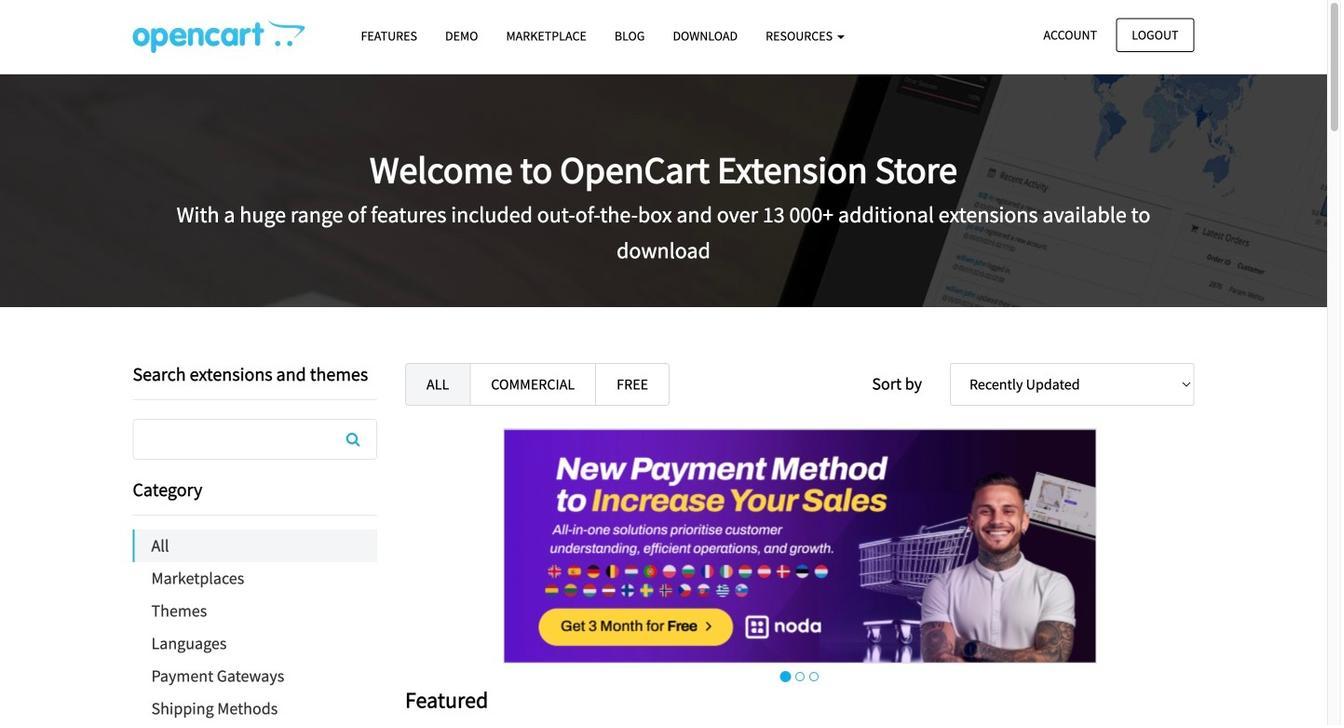 Task type: describe. For each thing, give the bounding box(es) containing it.
node image
[[503, 429, 1097, 664]]

opencart extensions image
[[133, 20, 305, 53]]



Task type: locate. For each thing, give the bounding box(es) containing it.
None text field
[[134, 420, 376, 459]]

search image
[[346, 432, 360, 447]]



Task type: vqa. For each thing, say whether or not it's contained in the screenshot.
middle star light icon
no



